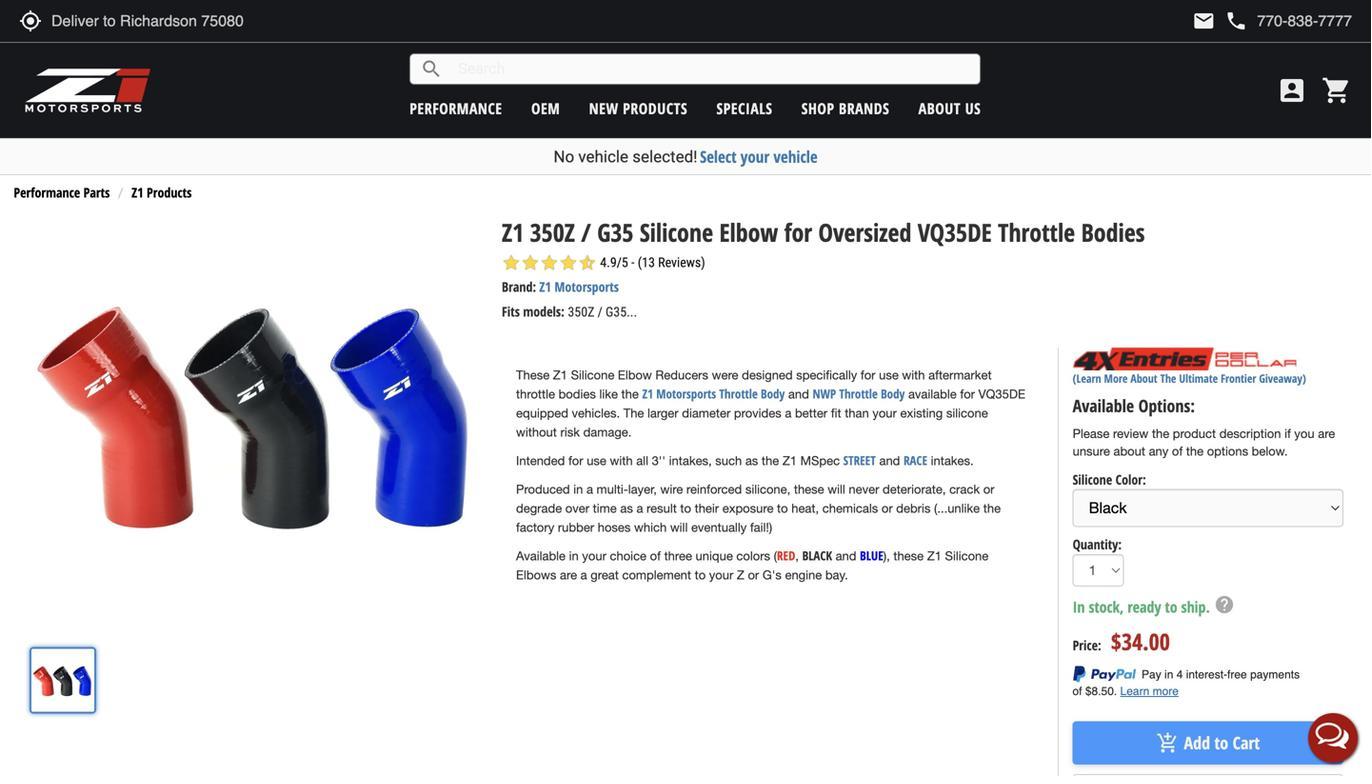 Task type: vqa. For each thing, say whether or not it's contained in the screenshot.
star_half
yes



Task type: locate. For each thing, give the bounding box(es) containing it.
about left us on the top right
[[919, 98, 961, 119]]

0 horizontal spatial of
[[650, 549, 661, 563]]

1 horizontal spatial with
[[903, 368, 926, 382]]

for inside available for vq35de equipped vehicles. the larger diameter provides a better fit than your existing silicone without risk damage.
[[961, 387, 976, 401]]

or right crack
[[984, 482, 995, 497]]

1 vertical spatial in
[[569, 549, 579, 563]]

0 vertical spatial 350z
[[530, 215, 575, 249]]

great
[[591, 568, 619, 582]]

0 vertical spatial available
[[1073, 394, 1135, 418]]

350z up the z1 motorsports link
[[530, 215, 575, 249]]

0 horizontal spatial /
[[581, 215, 591, 249]]

ready
[[1128, 597, 1162, 617]]

1 horizontal spatial /
[[598, 305, 603, 320]]

silicone inside ), these z1 silicone elbows are a great complement to your z or g's engine bay.
[[946, 549, 989, 563]]

silicone up bodies at the left of page
[[571, 368, 615, 382]]

about us
[[919, 98, 982, 119]]

0 horizontal spatial the
[[624, 406, 644, 420]]

0 vertical spatial vq35de
[[918, 215, 992, 249]]

selected!
[[633, 147, 698, 166]]

1 vertical spatial or
[[882, 501, 893, 516]]

use inside the these z1 silicone elbow reducers were designed specifically for use with aftermarket throttle bodies like the
[[880, 368, 899, 382]]

z1
[[132, 184, 143, 202], [502, 215, 524, 249], [540, 278, 552, 296], [553, 368, 568, 382], [643, 385, 654, 402], [783, 453, 797, 468], [928, 549, 942, 563]]

as right "such"
[[746, 453, 759, 468]]

z1 up larger
[[643, 385, 654, 402]]

new
[[589, 98, 619, 119]]

or right z
[[748, 568, 760, 582]]

z1 up bodies at the left of page
[[553, 368, 568, 382]]

2 vertical spatial or
[[748, 568, 760, 582]]

(learn more about the ultimate frontier giveaway) link
[[1073, 371, 1307, 387]]

0 vertical spatial or
[[984, 482, 995, 497]]

vehicle down shop
[[774, 146, 818, 168]]

z1 inside ), these z1 silicone elbows are a great complement to your z or g's engine bay.
[[928, 549, 942, 563]]

vehicle right no
[[579, 147, 629, 166]]

shop brands
[[802, 98, 890, 119]]

the down product
[[1187, 444, 1204, 459]]

your inside "available in your choice of three unique colors ( red , black and blue"
[[582, 549, 607, 563]]

performance parts link
[[14, 184, 110, 202]]

motorsports down the "star_half"
[[555, 278, 619, 296]]

or inside ), these z1 silicone elbows are a great complement to your z or g's engine bay.
[[748, 568, 760, 582]]

you
[[1295, 426, 1315, 441]]

or down deteriorate,
[[882, 501, 893, 516]]

a
[[785, 406, 792, 420], [587, 482, 594, 497], [637, 501, 644, 516], [581, 568, 588, 582]]

2 horizontal spatial throttle
[[999, 215, 1076, 249]]

z1 motorsports logo image
[[24, 67, 152, 114]]

0 vertical spatial of
[[1173, 444, 1184, 459]]

will down result
[[671, 520, 688, 535]]

the right "debris (...unlike"
[[984, 501, 1001, 516]]

performance parts
[[14, 184, 110, 202]]

0 vertical spatial the
[[1161, 371, 1177, 387]]

1 horizontal spatial elbow
[[720, 215, 779, 249]]

to left their
[[681, 501, 692, 516]]

the inside "(learn more about the ultimate frontier giveaway) available options: please review the product description if you are unsure about any of the options below."
[[1161, 371, 1177, 387]]

a inside ), these z1 silicone elbows are a great complement to your z or g's engine bay.
[[581, 568, 588, 582]]

0 horizontal spatial vehicle
[[579, 147, 629, 166]]

1 vertical spatial use
[[587, 453, 607, 468]]

1 vertical spatial are
[[560, 568, 577, 582]]

1 vertical spatial available
[[516, 549, 566, 563]]

with left the all
[[610, 453, 633, 468]]

these up heat,
[[794, 482, 825, 497]]

1 vertical spatial vq35de
[[979, 387, 1026, 401]]

are right you
[[1319, 426, 1336, 441]]

vq35de inside available for vq35de equipped vehicles. the larger diameter provides a better fit than your existing silicone without risk damage.
[[979, 387, 1026, 401]]

1 horizontal spatial and
[[836, 549, 857, 563]]

z1 motorsports link
[[540, 278, 619, 296]]

throttle inside z1 350z / g35 silicone elbow for oversized vq35de throttle bodies star star star star star_half 4.9/5 - (13 reviews) brand: z1 motorsports fits models: 350z / g35...
[[999, 215, 1076, 249]]

vehicle inside "no vehicle selected! select your vehicle"
[[579, 147, 629, 166]]

motorsports
[[555, 278, 619, 296], [657, 385, 717, 402]]

in inside "available in your choice of three unique colors ( red , black and blue"
[[569, 549, 579, 563]]

in up over at the left of page
[[574, 482, 583, 497]]

0 vertical spatial in
[[574, 482, 583, 497]]

1 vertical spatial about
[[1131, 371, 1158, 387]]

1 horizontal spatial are
[[1319, 426, 1336, 441]]

to down "available in your choice of three unique colors ( red , black and blue"
[[695, 568, 706, 582]]

(learn more about the ultimate frontier giveaway) available options: please review the product description if you are unsure about any of the options below.
[[1073, 371, 1336, 459]]

vq35de
[[918, 215, 992, 249], [979, 387, 1026, 401]]

1 body from the left
[[761, 385, 785, 402]]

z1 left mspec
[[783, 453, 797, 468]]

and up bay.
[[836, 549, 857, 563]]

and left race link
[[880, 453, 901, 468]]

vq35de right oversized
[[918, 215, 992, 249]]

us
[[966, 98, 982, 119]]

colors
[[737, 549, 771, 563]]

z1 350z / g35 silicone elbow for oversized vq35de throttle bodies star star star star star_half 4.9/5 - (13 reviews) brand: z1 motorsports fits models: 350z / g35...
[[502, 215, 1146, 321]]

vehicle
[[774, 146, 818, 168], [579, 147, 629, 166]]

2 vertical spatial and
[[836, 549, 857, 563]]

designed
[[742, 368, 793, 382]]

1 horizontal spatial these
[[894, 549, 924, 563]]

mail
[[1193, 10, 1216, 32]]

as
[[746, 453, 759, 468], [621, 501, 633, 516]]

models:
[[523, 303, 565, 321]]

1 vertical spatial elbow
[[618, 368, 652, 382]]

with up available
[[903, 368, 926, 382]]

0 horizontal spatial available
[[516, 549, 566, 563]]

street link
[[844, 452, 876, 469]]

silicone
[[947, 406, 989, 420]]

are inside ), these z1 silicone elbows are a great complement to your z or g's engine bay.
[[560, 568, 577, 582]]

of inside "(learn more about the ultimate frontier giveaway) available options: please review the product description if you are unsure about any of the options below."
[[1173, 444, 1184, 459]]

of inside "available in your choice of three unique colors ( red , black and blue"
[[650, 549, 661, 563]]

0 vertical spatial and
[[789, 387, 810, 401]]

about right more at top right
[[1131, 371, 1158, 387]]

0 vertical spatial motorsports
[[555, 278, 619, 296]]

or
[[984, 482, 995, 497], [882, 501, 893, 516], [748, 568, 760, 582]]

and up better
[[789, 387, 810, 401]]

1 vertical spatial and
[[880, 453, 901, 468]]

mail phone
[[1193, 10, 1248, 32]]

select
[[700, 146, 737, 168]]

0 horizontal spatial use
[[587, 453, 607, 468]]

the up any
[[1153, 426, 1170, 441]]

their
[[695, 501, 719, 516]]

1 horizontal spatial the
[[1161, 371, 1177, 387]]

the inside available for vq35de equipped vehicles. the larger diameter provides a better fit than your existing silicone without risk damage.
[[624, 406, 644, 420]]

intakes,
[[669, 453, 712, 468]]

available down more at top right
[[1073, 394, 1135, 418]]

0 vertical spatial /
[[581, 215, 591, 249]]

1 vertical spatial the
[[624, 406, 644, 420]]

street
[[844, 452, 876, 469]]

your right select
[[741, 146, 770, 168]]

body down designed
[[761, 385, 785, 402]]

elbow down the select your vehicle link
[[720, 215, 779, 249]]

silicone down unsure
[[1073, 470, 1113, 489]]

in down the rubber
[[569, 549, 579, 563]]

factory
[[516, 520, 555, 535]]

are
[[1319, 426, 1336, 441], [560, 568, 577, 582]]

to left ship.
[[1166, 597, 1178, 617]]

giveaway)
[[1260, 371, 1307, 387]]

z1 products
[[132, 184, 192, 202]]

1 horizontal spatial available
[[1073, 394, 1135, 418]]

1 horizontal spatial body
[[881, 385, 905, 402]]

silicone inside z1 350z / g35 silicone elbow for oversized vq35de throttle bodies star star star star star_half 4.9/5 - (13 reviews) brand: z1 motorsports fits models: 350z / g35...
[[640, 215, 714, 249]]

brand:
[[502, 278, 537, 296]]

),
[[884, 549, 891, 563]]

the left larger
[[624, 406, 644, 420]]

the inside produced in a multi-layer, wire reinforced silicone, these will never deteriorate, crack or degrade over time as a result to their exposure to heat, chemicals or debris (...unlike the factory rubber hoses which will eventually fail!)
[[984, 501, 1001, 516]]

0 horizontal spatial as
[[621, 501, 633, 516]]

product
[[1174, 426, 1217, 441]]

the inside the these z1 silicone elbow reducers were designed specifically for use with aftermarket throttle bodies like the
[[622, 387, 639, 401]]

such
[[716, 453, 742, 468]]

search
[[420, 58, 443, 81]]

oem
[[532, 98, 561, 119]]

1 vertical spatial 350z
[[568, 305, 595, 320]]

1 horizontal spatial of
[[1173, 444, 1184, 459]]

vq35de up silicone in the right of the page
[[979, 387, 1026, 401]]

0 vertical spatial with
[[903, 368, 926, 382]]

the up options: on the bottom right of page
[[1161, 371, 1177, 387]]

frontier
[[1222, 371, 1257, 387]]

are right elbows
[[560, 568, 577, 582]]

0 vertical spatial are
[[1319, 426, 1336, 441]]

will up chemicals
[[828, 482, 846, 497]]

0 horizontal spatial body
[[761, 385, 785, 402]]

use up nwp throttle body link
[[880, 368, 899, 382]]

1 vertical spatial as
[[621, 501, 633, 516]]

as inside intended for use with all 3'' intakes, such as the z1 mspec street and race intakes.
[[746, 453, 759, 468]]

intakes.
[[931, 453, 974, 468]]

of up complement
[[650, 549, 661, 563]]

your left z
[[710, 568, 734, 582]]

0 horizontal spatial or
[[748, 568, 760, 582]]

for up nwp throttle body link
[[861, 368, 876, 382]]

0 vertical spatial as
[[746, 453, 759, 468]]

review
[[1114, 426, 1149, 441]]

vq35de inside z1 350z / g35 silicone elbow for oversized vq35de throttle bodies star star star star star_half 4.9/5 - (13 reviews) brand: z1 motorsports fits models: 350z / g35...
[[918, 215, 992, 249]]

z1 motorsports throttle body link
[[643, 385, 785, 402]]

throttle down were
[[720, 385, 758, 402]]

1 star from the left
[[502, 254, 521, 273]]

1 vertical spatial these
[[894, 549, 924, 563]]

$34.00
[[1112, 626, 1171, 657]]

available up elbows
[[516, 549, 566, 563]]

throttle left bodies
[[999, 215, 1076, 249]]

like
[[600, 387, 618, 401]]

oversized
[[819, 215, 912, 249]]

0 horizontal spatial elbow
[[618, 368, 652, 382]]

0 vertical spatial about
[[919, 98, 961, 119]]

select your vehicle link
[[700, 146, 818, 168]]

0 horizontal spatial these
[[794, 482, 825, 497]]

available inside "available in your choice of three unique colors ( red , black and blue"
[[516, 549, 566, 563]]

/ left g35
[[581, 215, 591, 249]]

g35...
[[606, 305, 638, 320]]

1 vertical spatial /
[[598, 305, 603, 320]]

about
[[919, 98, 961, 119], [1131, 371, 1158, 387]]

use
[[880, 368, 899, 382], [587, 453, 607, 468]]

hoses
[[598, 520, 631, 535]]

z1 up models: at the top left
[[540, 278, 552, 296]]

1 horizontal spatial as
[[746, 453, 759, 468]]

1 vertical spatial of
[[650, 549, 661, 563]]

silicone right g35
[[640, 215, 714, 249]]

0 horizontal spatial motorsports
[[555, 278, 619, 296]]

brands
[[839, 98, 890, 119]]

elbows
[[516, 568, 557, 582]]

new products link
[[589, 98, 688, 119]]

damage.
[[584, 425, 632, 440]]

motorsports down reducers
[[657, 385, 717, 402]]

a left better
[[785, 406, 792, 420]]

4 star from the left
[[559, 254, 578, 273]]

350z down the z1 motorsports link
[[568, 305, 595, 320]]

shop
[[802, 98, 835, 119]]

the right like
[[622, 387, 639, 401]]

and inside intended for use with all 3'' intakes, such as the z1 mspec street and race intakes.
[[880, 453, 901, 468]]

more
[[1105, 371, 1128, 387]]

1 vertical spatial with
[[610, 453, 633, 468]]

0 horizontal spatial will
[[671, 520, 688, 535]]

your right than
[[873, 406, 897, 420]]

throttle
[[999, 215, 1076, 249], [720, 385, 758, 402], [840, 385, 878, 402]]

as right time
[[621, 501, 633, 516]]

for inside intended for use with all 3'' intakes, such as the z1 mspec street and race intakes.
[[569, 453, 584, 468]]

debris (...unlike
[[897, 501, 981, 516]]

for down the risk
[[569, 453, 584, 468]]

z1 right ),
[[928, 549, 942, 563]]

throttle up than
[[840, 385, 878, 402]]

a inside available for vq35de equipped vehicles. the larger diameter provides a better fit than your existing silicone without risk damage.
[[785, 406, 792, 420]]

elbow up like
[[618, 368, 652, 382]]

all
[[637, 453, 649, 468]]

0 horizontal spatial with
[[610, 453, 633, 468]]

1 horizontal spatial will
[[828, 482, 846, 497]]

silicone down "debris (...unlike"
[[946, 549, 989, 563]]

0 horizontal spatial and
[[789, 387, 810, 401]]

for up silicone in the right of the page
[[961, 387, 976, 401]]

2 horizontal spatial and
[[880, 453, 901, 468]]

red
[[777, 547, 796, 564]]

1 vertical spatial motorsports
[[657, 385, 717, 402]]

0 vertical spatial these
[[794, 482, 825, 497]]

complement
[[623, 568, 692, 582]]

these right ),
[[894, 549, 924, 563]]

0 horizontal spatial are
[[560, 568, 577, 582]]

z1 inside the these z1 silicone elbow reducers were designed specifically for use with aftermarket throttle bodies like the
[[553, 368, 568, 382]]

bay.
[[826, 568, 849, 582]]

for left oversized
[[785, 215, 813, 249]]

of right any
[[1173, 444, 1184, 459]]

use down damage.
[[587, 453, 607, 468]]

intended for use with all 3'' intakes, such as the z1 mspec street and race intakes.
[[516, 452, 974, 469]]

in inside produced in a multi-layer, wire reinforced silicone, these will never deteriorate, crack or degrade over time as a result to their exposure to heat, chemicals or debris (...unlike the factory rubber hoses which will eventually fail!)
[[574, 482, 583, 497]]

are inside "(learn more about the ultimate frontier giveaway) available options: please review the product description if you are unsure about any of the options below."
[[1319, 426, 1336, 441]]

3 star from the left
[[540, 254, 559, 273]]

the up silicone,
[[762, 453, 780, 468]]

/ left g35...
[[598, 305, 603, 320]]

1 horizontal spatial about
[[1131, 371, 1158, 387]]

existing
[[901, 406, 943, 420]]

1 horizontal spatial use
[[880, 368, 899, 382]]

add_shopping_cart add to cart
[[1157, 732, 1261, 755]]

mspec
[[801, 453, 840, 468]]

a left great
[[581, 568, 588, 582]]

1 vertical spatial will
[[671, 520, 688, 535]]

0 vertical spatial elbow
[[720, 215, 779, 249]]

body up existing
[[881, 385, 905, 402]]

0 vertical spatial use
[[880, 368, 899, 382]]

your up great
[[582, 549, 607, 563]]

account_box
[[1278, 75, 1308, 106]]

add
[[1185, 732, 1211, 755]]



Task type: describe. For each thing, give the bounding box(es) containing it.
description
[[1220, 426, 1282, 441]]

Search search field
[[443, 54, 981, 84]]

z1 left 'products' at top left
[[132, 184, 143, 202]]

in for will
[[574, 482, 583, 497]]

never
[[849, 482, 880, 497]]

1 horizontal spatial or
[[882, 501, 893, 516]]

use inside intended for use with all 3'' intakes, such as the z1 mspec street and race intakes.
[[587, 453, 607, 468]]

throttle
[[516, 387, 555, 401]]

provides
[[734, 406, 782, 420]]

and inside "available in your choice of three unique colors ( red , black and blue"
[[836, 549, 857, 563]]

fail!)
[[751, 520, 773, 535]]

degrade
[[516, 501, 562, 516]]

elbow inside z1 350z / g35 silicone elbow for oversized vq35de throttle bodies star star star star star_half 4.9/5 - (13 reviews) brand: z1 motorsports fits models: 350z / g35...
[[720, 215, 779, 249]]

z1 motorsports throttle body and nwp throttle body
[[643, 385, 905, 402]]

to inside in stock, ready to ship. help
[[1166, 597, 1178, 617]]

better
[[796, 406, 828, 420]]

,
[[796, 549, 799, 563]]

choice
[[610, 549, 647, 563]]

which
[[635, 520, 667, 535]]

shop brands link
[[802, 98, 890, 119]]

to inside ), these z1 silicone elbows are a great complement to your z or g's engine bay.
[[695, 568, 706, 582]]

wire
[[661, 482, 683, 497]]

my_location
[[19, 10, 42, 32]]

bodies
[[559, 387, 596, 401]]

available inside "(learn more about the ultimate frontier giveaway) available options: please review the product description if you are unsure about any of the options below."
[[1073, 394, 1135, 418]]

crack
[[950, 482, 980, 497]]

help
[[1215, 594, 1236, 615]]

equipped
[[516, 406, 569, 420]]

0 horizontal spatial throttle
[[720, 385, 758, 402]]

produced in a multi-layer, wire reinforced silicone, these will never deteriorate, crack or degrade over time as a result to their exposure to heat, chemicals or debris (...unlike the factory rubber hoses which will eventually fail!)
[[516, 482, 1001, 535]]

2 horizontal spatial or
[[984, 482, 995, 497]]

three
[[665, 549, 693, 563]]

1 horizontal spatial motorsports
[[657, 385, 717, 402]]

the inside intended for use with all 3'' intakes, such as the z1 mspec street and race intakes.
[[762, 453, 780, 468]]

available for vq35de equipped vehicles. the larger diameter provides a better fit than your existing silicone without risk damage.
[[516, 387, 1026, 440]]

rubber
[[558, 520, 595, 535]]

and inside 'z1 motorsports throttle body and nwp throttle body'
[[789, 387, 810, 401]]

no vehicle selected! select your vehicle
[[554, 146, 818, 168]]

motorsports inside z1 350z / g35 silicone elbow for oversized vq35de throttle bodies star star star star star_half 4.9/5 - (13 reviews) brand: z1 motorsports fits models: 350z / g35...
[[555, 278, 619, 296]]

oem link
[[532, 98, 561, 119]]

blue
[[860, 547, 884, 564]]

z1 products link
[[132, 184, 192, 202]]

produced
[[516, 482, 570, 497]]

for inside the these z1 silicone elbow reducers were designed specifically for use with aftermarket throttle bodies like the
[[861, 368, 876, 382]]

2 body from the left
[[881, 385, 905, 402]]

time
[[593, 501, 617, 516]]

as inside produced in a multi-layer, wire reinforced silicone, these will never deteriorate, crack or degrade over time as a result to their exposure to heat, chemicals or debris (...unlike the factory rubber hoses which will eventually fail!)
[[621, 501, 633, 516]]

3''
[[652, 453, 666, 468]]

elbow inside the these z1 silicone elbow reducers were designed specifically for use with aftermarket throttle bodies like the
[[618, 368, 652, 382]]

layer,
[[629, 482, 657, 497]]

shopping_cart
[[1322, 75, 1353, 106]]

your inside ), these z1 silicone elbows are a great complement to your z or g's engine bay.
[[710, 568, 734, 582]]

g35
[[598, 215, 634, 249]]

stock,
[[1089, 597, 1125, 617]]

diameter
[[682, 406, 731, 420]]

nwp throttle body link
[[813, 385, 905, 402]]

to left heat,
[[777, 501, 789, 516]]

a down the layer,
[[637, 501, 644, 516]]

about inside "(learn more about the ultimate frontier giveaway) available options: please review the product description if you are unsure about any of the options below."
[[1131, 371, 1158, 387]]

2 star from the left
[[521, 254, 540, 273]]

1 horizontal spatial vehicle
[[774, 146, 818, 168]]

for inside z1 350z / g35 silicone elbow for oversized vq35de throttle bodies star star star star star_half 4.9/5 - (13 reviews) brand: z1 motorsports fits models: 350z / g35...
[[785, 215, 813, 249]]

specials link
[[717, 98, 773, 119]]

unique
[[696, 549, 733, 563]]

(learn
[[1073, 371, 1102, 387]]

no
[[554, 147, 575, 166]]

z
[[737, 568, 745, 582]]

4.9/5 -
[[600, 255, 635, 271]]

eventually
[[692, 520, 747, 535]]

), these z1 silicone elbows are a great complement to your z or g's engine bay.
[[516, 549, 989, 582]]

performance link
[[410, 98, 503, 119]]

z1 inside intended for use with all 3'' intakes, such as the z1 mspec street and race intakes.
[[783, 453, 797, 468]]

phone
[[1226, 10, 1248, 32]]

please
[[1073, 426, 1110, 441]]

in
[[1073, 597, 1086, 617]]

these
[[516, 368, 550, 382]]

ship.
[[1182, 597, 1211, 617]]

specifically
[[797, 368, 858, 382]]

unsure
[[1073, 444, 1111, 459]]

(
[[774, 549, 777, 563]]

a left multi-
[[587, 482, 594, 497]]

z1 up brand:
[[502, 215, 524, 249]]

reducers
[[656, 368, 709, 382]]

cart
[[1233, 732, 1261, 755]]

0 vertical spatial will
[[828, 482, 846, 497]]

1 horizontal spatial throttle
[[840, 385, 878, 402]]

mail link
[[1193, 10, 1216, 32]]

these inside produced in a multi-layer, wire reinforced silicone, these will never deteriorate, crack or degrade over time as a result to their exposure to heat, chemicals or debris (...unlike the factory rubber hoses which will eventually fail!)
[[794, 482, 825, 497]]

these inside ), these z1 silicone elbows are a great complement to your z or g's engine bay.
[[894, 549, 924, 563]]

0 horizontal spatial about
[[919, 98, 961, 119]]

your inside available for vq35de equipped vehicles. the larger diameter provides a better fit than your existing silicone without risk damage.
[[873, 406, 897, 420]]

silicone inside the these z1 silicone elbow reducers were designed specifically for use with aftermarket throttle bodies like the
[[571, 368, 615, 382]]

performance
[[410, 98, 503, 119]]

shopping_cart link
[[1318, 75, 1353, 106]]

star_half
[[578, 254, 597, 273]]

exposure
[[723, 501, 774, 516]]

color:
[[1116, 470, 1147, 489]]

these z1 silicone elbow reducers were designed specifically for use with aftermarket throttle bodies like the
[[516, 368, 992, 401]]

about
[[1114, 444, 1146, 459]]

price: $34.00
[[1073, 626, 1171, 657]]

bodies
[[1082, 215, 1146, 249]]

fit
[[832, 406, 842, 420]]

options:
[[1139, 394, 1196, 418]]

to right the add
[[1215, 732, 1229, 755]]

than
[[845, 406, 870, 420]]

with inside intended for use with all 3'' intakes, such as the z1 mspec street and race intakes.
[[610, 453, 633, 468]]

phone link
[[1226, 10, 1353, 32]]

race link
[[904, 452, 928, 469]]

vehicles.
[[572, 406, 620, 420]]

nwp
[[813, 385, 837, 402]]

heat,
[[792, 501, 819, 516]]

ultimate
[[1180, 371, 1219, 387]]

in for red
[[569, 549, 579, 563]]

over
[[566, 501, 590, 516]]

fits
[[502, 303, 520, 321]]

if
[[1285, 426, 1292, 441]]

with inside the these z1 silicone elbow reducers were designed specifically for use with aftermarket throttle bodies like the
[[903, 368, 926, 382]]



